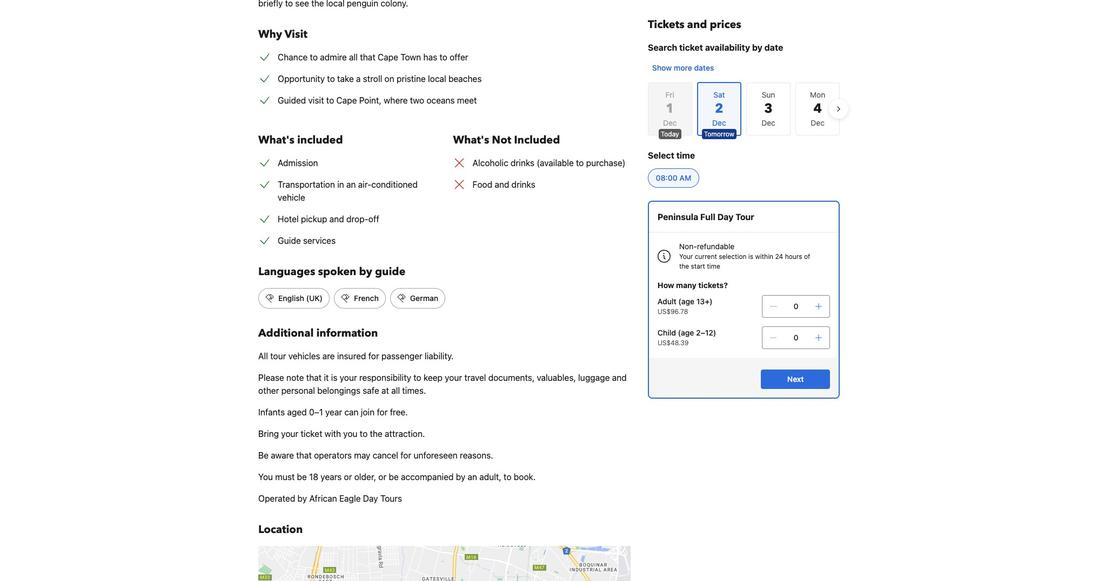 Task type: describe. For each thing, give the bounding box(es) containing it.
off
[[368, 215, 379, 224]]

please
[[258, 373, 284, 383]]

adult,
[[479, 473, 501, 483]]

conditioned
[[371, 180, 418, 190]]

unforeseen
[[414, 451, 458, 461]]

purchase)
[[586, 158, 626, 168]]

french
[[354, 294, 379, 303]]

guide
[[375, 265, 405, 279]]

town
[[400, 52, 421, 62]]

belongings
[[317, 386, 360, 396]]

0 vertical spatial ticket
[[679, 43, 703, 52]]

0 vertical spatial that
[[360, 52, 375, 62]]

0 vertical spatial drinks
[[511, 158, 534, 168]]

guided visit to cape point, where two oceans meet
[[278, 96, 477, 105]]

1 horizontal spatial your
[[340, 373, 357, 383]]

transportation
[[278, 180, 335, 190]]

of
[[804, 253, 810, 261]]

adult
[[658, 297, 676, 306]]

alcoholic
[[473, 158, 508, 168]]

vehicles
[[288, 352, 320, 362]]

0 horizontal spatial time
[[676, 151, 695, 160]]

to right has
[[440, 52, 447, 62]]

to left admire on the left of page
[[310, 52, 318, 62]]

you must be 18 years or older, or be accompanied by an adult, to book.
[[258, 473, 536, 483]]

free.
[[390, 408, 408, 418]]

0 horizontal spatial your
[[281, 430, 298, 439]]

is inside please note that it is your responsibility to keep your travel documents, valuables, luggage and other personal belongings safe at all times.
[[331, 373, 337, 383]]

other
[[258, 386, 279, 396]]

1 vertical spatial cape
[[336, 96, 357, 105]]

full
[[700, 212, 715, 222]]

(age for 13+)
[[678, 297, 694, 306]]

german
[[410, 294, 438, 303]]

non-refundable your current selection is within 24 hours of the start time
[[679, 242, 810, 271]]

at
[[381, 386, 389, 396]]

safe
[[363, 386, 379, 396]]

how many tickets?
[[658, 281, 728, 290]]

to inside please note that it is your responsibility to keep your travel documents, valuables, luggage and other personal belongings safe at all times.
[[413, 373, 421, 383]]

peninsula
[[658, 212, 698, 222]]

years
[[321, 473, 342, 483]]

visit
[[308, 96, 324, 105]]

what's not included
[[453, 133, 560, 148]]

fri
[[665, 90, 674, 99]]

select time
[[648, 151, 695, 160]]

information
[[316, 326, 378, 341]]

fri 1 dec today
[[661, 90, 679, 138]]

to right visit
[[326, 96, 334, 105]]

aware
[[271, 451, 294, 461]]

0 vertical spatial cape
[[378, 52, 398, 62]]

tour
[[270, 352, 286, 362]]

why visit
[[258, 27, 307, 42]]

services
[[303, 236, 336, 246]]

infants
[[258, 408, 285, 418]]

tour
[[735, 212, 754, 222]]

what's for what's included
[[258, 133, 294, 148]]

date
[[764, 43, 783, 52]]

1 vertical spatial an
[[468, 473, 477, 483]]

time inside non-refundable your current selection is within 24 hours of the start time
[[707, 263, 720, 271]]

african
[[309, 494, 337, 504]]

aged
[[287, 408, 307, 418]]

alcoholic drinks (available to purchase)
[[473, 158, 626, 168]]

where
[[384, 96, 408, 105]]

languages
[[258, 265, 315, 279]]

to right you
[[360, 430, 368, 439]]

visit
[[285, 27, 307, 42]]

tickets?
[[698, 281, 728, 290]]

(age for 2–12)
[[678, 329, 694, 338]]

3
[[764, 100, 773, 118]]

responsibility
[[359, 373, 411, 383]]

13+)
[[696, 297, 713, 306]]

0 for child (age 2–12)
[[794, 333, 798, 343]]

1 or from the left
[[344, 473, 352, 483]]

2 horizontal spatial your
[[445, 373, 462, 383]]

food and drinks
[[473, 180, 535, 190]]

sun
[[762, 90, 775, 99]]

dec for 3
[[761, 118, 775, 128]]

more
[[674, 63, 692, 72]]

and inside please note that it is your responsibility to keep your travel documents, valuables, luggage and other personal belongings safe at all times.
[[612, 373, 627, 383]]

mon 4 dec
[[810, 90, 825, 128]]

additional information
[[258, 326, 378, 341]]

show
[[652, 63, 672, 72]]

liability.
[[425, 352, 454, 362]]

stroll
[[363, 74, 382, 84]]

1 vertical spatial ticket
[[301, 430, 322, 439]]

that for it
[[306, 373, 322, 383]]

accompanied
[[401, 473, 454, 483]]

that for operators
[[296, 451, 312, 461]]

hotel pickup and drop-off
[[278, 215, 379, 224]]

you
[[258, 473, 273, 483]]

tickets
[[648, 17, 684, 32]]

oceans
[[426, 96, 455, 105]]

is inside non-refundable your current selection is within 24 hours of the start time
[[748, 253, 753, 261]]

peninsula full day tour
[[658, 212, 754, 222]]

note
[[286, 373, 304, 383]]

attraction.
[[385, 430, 425, 439]]

what's included
[[258, 133, 343, 148]]

0 for adult (age 13+)
[[794, 302, 798, 311]]

guided
[[278, 96, 306, 105]]

1 vertical spatial the
[[370, 430, 382, 439]]

0 vertical spatial day
[[717, 212, 733, 222]]

why
[[258, 27, 282, 42]]

a
[[356, 74, 361, 84]]

1
[[666, 100, 674, 118]]

search ticket availability by date
[[648, 43, 783, 52]]

it
[[324, 373, 329, 383]]

take
[[337, 74, 354, 84]]

operators
[[314, 451, 352, 461]]



Task type: locate. For each thing, give the bounding box(es) containing it.
keep
[[424, 373, 443, 383]]

ticket left with
[[301, 430, 322, 439]]

included
[[297, 133, 343, 148]]

1 vertical spatial drinks
[[511, 180, 535, 190]]

sun 3 dec
[[761, 90, 775, 128]]

operated
[[258, 494, 295, 504]]

opportunity to take a stroll on pristine local beaches
[[278, 74, 482, 84]]

dec down 3
[[761, 118, 775, 128]]

search
[[648, 43, 677, 52]]

the inside non-refundable your current selection is within 24 hours of the start time
[[679, 263, 689, 271]]

cape
[[378, 52, 398, 62], [336, 96, 357, 105]]

(age inside adult (age 13+) us$96.78
[[678, 297, 694, 306]]

time up am
[[676, 151, 695, 160]]

pickup
[[301, 215, 327, 224]]

0 vertical spatial time
[[676, 151, 695, 160]]

all right at
[[391, 386, 400, 396]]

local
[[428, 74, 446, 84]]

1 0 from the top
[[794, 302, 798, 311]]

that inside please note that it is your responsibility to keep your travel documents, valuables, luggage and other personal belongings safe at all times.
[[306, 373, 322, 383]]

1 horizontal spatial is
[[748, 253, 753, 261]]

2 be from the left
[[389, 473, 399, 483]]

admire
[[320, 52, 347, 62]]

on
[[384, 74, 394, 84]]

1 horizontal spatial an
[[468, 473, 477, 483]]

the up be aware that operators may cancel for unforeseen reasons.
[[370, 430, 382, 439]]

what's up admission
[[258, 133, 294, 148]]

dec up today at the top
[[663, 118, 677, 128]]

drinks down included
[[511, 158, 534, 168]]

and
[[687, 17, 707, 32], [495, 180, 509, 190], [329, 215, 344, 224], [612, 373, 627, 383]]

an
[[346, 180, 356, 190], [468, 473, 477, 483]]

1 be from the left
[[297, 473, 307, 483]]

point,
[[359, 96, 381, 105]]

that right the aware
[[296, 451, 312, 461]]

(age up "us$48.39"
[[678, 329, 694, 338]]

0 vertical spatial the
[[679, 263, 689, 271]]

1 vertical spatial all
[[391, 386, 400, 396]]

location
[[258, 523, 303, 538]]

that
[[360, 52, 375, 62], [306, 373, 322, 383], [296, 451, 312, 461]]

ticket up show more dates
[[679, 43, 703, 52]]

1 vertical spatial day
[[363, 494, 378, 504]]

0 down hours
[[794, 302, 798, 311]]

1 horizontal spatial or
[[378, 473, 386, 483]]

0 vertical spatial is
[[748, 253, 753, 261]]

2 dec from the left
[[761, 118, 775, 128]]

drop-
[[346, 215, 368, 224]]

your up belongings
[[340, 373, 357, 383]]

an inside transportation in an air-conditioned vehicle
[[346, 180, 356, 190]]

2 horizontal spatial dec
[[811, 118, 825, 128]]

dec
[[663, 118, 677, 128], [761, 118, 775, 128], [811, 118, 825, 128]]

1 vertical spatial for
[[377, 408, 388, 418]]

all inside please note that it is your responsibility to keep your travel documents, valuables, luggage and other personal belongings safe at all times.
[[391, 386, 400, 396]]

your
[[679, 253, 693, 261]]

1 vertical spatial that
[[306, 373, 322, 383]]

for right insured
[[368, 352, 379, 362]]

0 up next
[[794, 333, 798, 343]]

2 vertical spatial for
[[400, 451, 411, 461]]

0 horizontal spatial dec
[[663, 118, 677, 128]]

cape down take
[[336, 96, 357, 105]]

or right years
[[344, 473, 352, 483]]

passenger
[[381, 352, 422, 362]]

bring
[[258, 430, 279, 439]]

within
[[755, 253, 773, 261]]

dates
[[694, 63, 714, 72]]

book.
[[514, 473, 536, 483]]

for right cancel
[[400, 451, 411, 461]]

1 dec from the left
[[663, 118, 677, 128]]

dec down the 4
[[811, 118, 825, 128]]

0 horizontal spatial be
[[297, 473, 307, 483]]

that up stroll
[[360, 52, 375, 62]]

(age down many
[[678, 297, 694, 306]]

your right keep
[[445, 373, 462, 383]]

dec for 4
[[811, 118, 825, 128]]

for for join
[[377, 408, 388, 418]]

1 horizontal spatial what's
[[453, 133, 489, 148]]

join
[[361, 408, 375, 418]]

0 vertical spatial 0
[[794, 302, 798, 311]]

map region
[[199, 458, 752, 582]]

what's up alcoholic
[[453, 133, 489, 148]]

and right food
[[495, 180, 509, 190]]

1 horizontal spatial ticket
[[679, 43, 703, 52]]

child (age 2–12) us$48.39
[[658, 329, 716, 347]]

is right it
[[331, 373, 337, 383]]

eagle
[[339, 494, 361, 504]]

and left drop-
[[329, 215, 344, 224]]

1 what's from the left
[[258, 133, 294, 148]]

day right full
[[717, 212, 733, 222]]

personal
[[281, 386, 315, 396]]

to right (available
[[576, 158, 584, 168]]

dec inside fri 1 dec today
[[663, 118, 677, 128]]

0 horizontal spatial day
[[363, 494, 378, 504]]

2 or from the left
[[378, 473, 386, 483]]

cape up on
[[378, 52, 398, 62]]

0 vertical spatial (age
[[678, 297, 694, 306]]

4
[[813, 100, 822, 118]]

or right older,
[[378, 473, 386, 483]]

all
[[258, 352, 268, 362]]

be
[[297, 473, 307, 483], [389, 473, 399, 483]]

has
[[423, 52, 437, 62]]

included
[[514, 133, 560, 148]]

dec inside mon 4 dec
[[811, 118, 825, 128]]

all
[[349, 52, 358, 62], [391, 386, 400, 396]]

1 horizontal spatial time
[[707, 263, 720, 271]]

documents,
[[488, 373, 535, 383]]

1 vertical spatial (age
[[678, 329, 694, 338]]

to left book.
[[504, 473, 511, 483]]

0 horizontal spatial cape
[[336, 96, 357, 105]]

food
[[473, 180, 492, 190]]

are
[[322, 352, 335, 362]]

is
[[748, 253, 753, 261], [331, 373, 337, 383]]

start
[[691, 263, 705, 271]]

1 horizontal spatial the
[[679, 263, 689, 271]]

bring your ticket with you to the attraction.
[[258, 430, 425, 439]]

day
[[717, 212, 733, 222], [363, 494, 378, 504]]

1 vertical spatial time
[[707, 263, 720, 271]]

your right bring
[[281, 430, 298, 439]]

hotel
[[278, 215, 299, 224]]

2–12)
[[696, 329, 716, 338]]

and right luggage
[[612, 373, 627, 383]]

2 vertical spatial that
[[296, 451, 312, 461]]

am
[[679, 173, 691, 183]]

to
[[310, 52, 318, 62], [440, 52, 447, 62], [327, 74, 335, 84], [326, 96, 334, 105], [576, 158, 584, 168], [413, 373, 421, 383], [360, 430, 368, 439], [504, 473, 511, 483]]

the down your
[[679, 263, 689, 271]]

travel
[[464, 373, 486, 383]]

your
[[340, 373, 357, 383], [445, 373, 462, 383], [281, 430, 298, 439]]

luggage
[[578, 373, 610, 383]]

two
[[410, 96, 424, 105]]

0 horizontal spatial what's
[[258, 133, 294, 148]]

by down reasons.
[[456, 473, 465, 483]]

tours
[[380, 494, 402, 504]]

by
[[752, 43, 762, 52], [359, 265, 372, 279], [456, 473, 465, 483], [297, 494, 307, 504]]

by left african
[[297, 494, 307, 504]]

hours
[[785, 253, 802, 261]]

valuables,
[[537, 373, 576, 383]]

0 horizontal spatial an
[[346, 180, 356, 190]]

many
[[676, 281, 696, 290]]

drinks down alcoholic drinks (available to purchase)
[[511, 180, 535, 190]]

1 vertical spatial is
[[331, 373, 337, 383]]

1 horizontal spatial day
[[717, 212, 733, 222]]

(age
[[678, 297, 694, 306], [678, 329, 694, 338]]

time down current
[[707, 263, 720, 271]]

air-
[[358, 180, 371, 190]]

prices
[[710, 17, 741, 32]]

older,
[[354, 473, 376, 483]]

1 horizontal spatial all
[[391, 386, 400, 396]]

vehicle
[[278, 193, 305, 203]]

english
[[278, 294, 304, 303]]

0 horizontal spatial the
[[370, 430, 382, 439]]

all tour vehicles are insured for passenger liability.
[[258, 352, 454, 362]]

next button
[[761, 370, 830, 390]]

1 vertical spatial 0
[[794, 333, 798, 343]]

1 horizontal spatial be
[[389, 473, 399, 483]]

year
[[325, 408, 342, 418]]

reasons.
[[460, 451, 493, 461]]

0 vertical spatial an
[[346, 180, 356, 190]]

0 vertical spatial for
[[368, 352, 379, 362]]

non-
[[679, 242, 697, 251]]

for for cancel
[[400, 451, 411, 461]]

all right admire on the left of page
[[349, 52, 358, 62]]

what's for what's not included
[[453, 133, 489, 148]]

dec for 1
[[663, 118, 677, 128]]

day right eagle
[[363, 494, 378, 504]]

1 horizontal spatial dec
[[761, 118, 775, 128]]

0 vertical spatial all
[[349, 52, 358, 62]]

(age inside child (age 2–12) us$48.39
[[678, 329, 694, 338]]

3 dec from the left
[[811, 118, 825, 128]]

and left 'prices'
[[687, 17, 707, 32]]

times.
[[402, 386, 426, 396]]

us$96.78
[[658, 308, 688, 316]]

show more dates
[[652, 63, 714, 72]]

2 what's from the left
[[453, 133, 489, 148]]

0 horizontal spatial is
[[331, 373, 337, 383]]

ticket
[[679, 43, 703, 52], [301, 430, 322, 439]]

is left within
[[748, 253, 753, 261]]

0 horizontal spatial or
[[344, 473, 352, 483]]

by left date
[[752, 43, 762, 52]]

not
[[492, 133, 511, 148]]

to left take
[[327, 74, 335, 84]]

24
[[775, 253, 783, 261]]

admission
[[278, 158, 318, 168]]

guide services
[[278, 236, 336, 246]]

to up times.
[[413, 373, 421, 383]]

2 0 from the top
[[794, 333, 798, 343]]

0 horizontal spatial ticket
[[301, 430, 322, 439]]

region containing 1
[[639, 78, 848, 140]]

that left it
[[306, 373, 322, 383]]

by left guide
[[359, 265, 372, 279]]

today
[[661, 130, 679, 138]]

for right 'join' on the left bottom of the page
[[377, 408, 388, 418]]

0 horizontal spatial all
[[349, 52, 358, 62]]

time
[[676, 151, 695, 160], [707, 263, 720, 271]]

1 horizontal spatial cape
[[378, 52, 398, 62]]

be up tours on the left bottom
[[389, 473, 399, 483]]

be left 18 at the left bottom of the page
[[297, 473, 307, 483]]

an right in
[[346, 180, 356, 190]]

an left 'adult,'
[[468, 473, 477, 483]]

region
[[639, 78, 848, 140]]



Task type: vqa. For each thing, say whether or not it's contained in the screenshot.
29 option's 29
no



